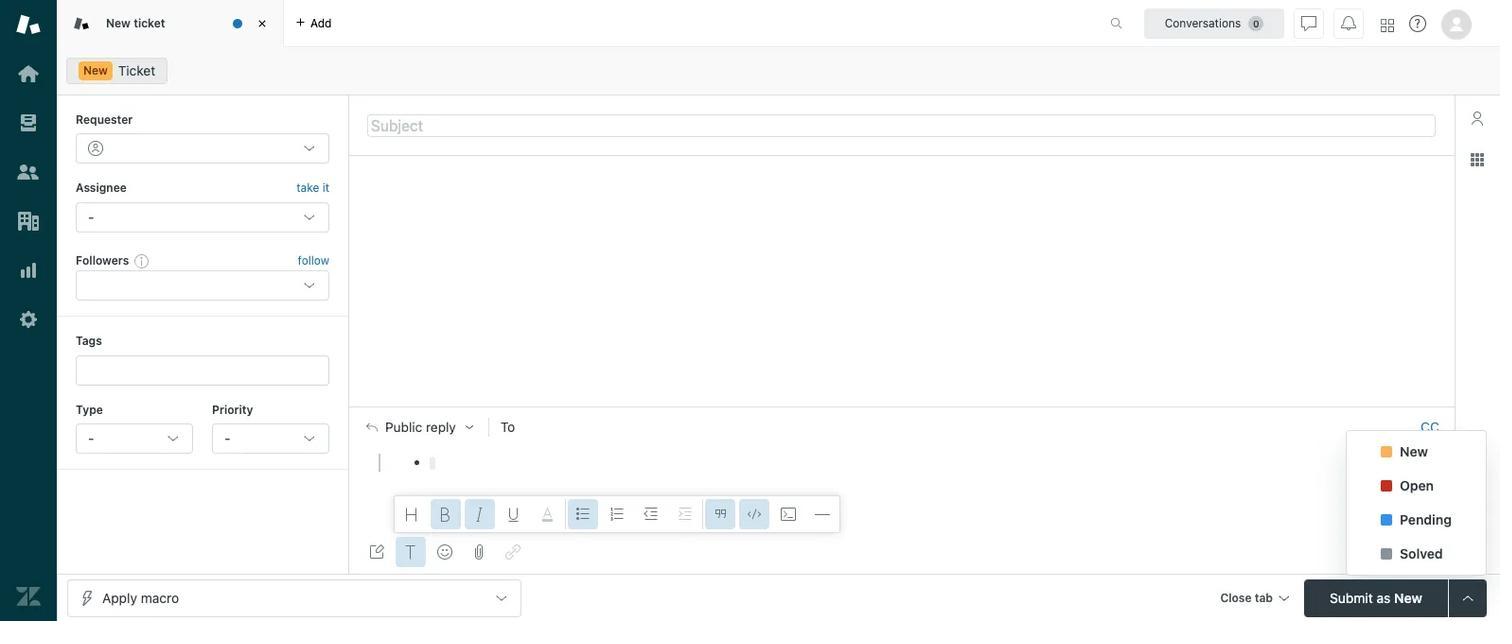 Task type: describe. For each thing, give the bounding box(es) containing it.
close tab button
[[1212, 580, 1297, 620]]

conversations button
[[1144, 8, 1285, 38]]

customers image
[[16, 160, 41, 185]]

add attachment image
[[471, 545, 487, 560]]

horizontal rule (cmd shift l) image
[[815, 507, 830, 523]]

tabs tab list
[[57, 0, 1090, 47]]

info on adding followers image
[[135, 254, 150, 269]]

assignee element
[[76, 202, 329, 233]]

to
[[501, 420, 515, 436]]

requester
[[76, 113, 133, 127]]

- for type
[[88, 431, 94, 447]]

follow
[[298, 254, 329, 268]]

solved
[[1400, 546, 1443, 562]]

cc button
[[1421, 420, 1440, 437]]

assignee
[[76, 181, 127, 195]]

get help image
[[1409, 15, 1427, 32]]

public
[[385, 420, 422, 436]]

type
[[76, 403, 103, 417]]

headings image
[[404, 507, 419, 523]]

- for priority
[[224, 431, 230, 447]]

apps image
[[1470, 152, 1485, 168]]

public reply button
[[349, 408, 488, 448]]

new inside secondary element
[[83, 63, 108, 78]]

bold (cmd b) image
[[438, 507, 453, 523]]

admin image
[[16, 308, 41, 332]]

main element
[[0, 0, 57, 622]]

button displays agent's chat status as invisible. image
[[1302, 16, 1317, 31]]

code block (ctrl shift 6) image
[[781, 507, 796, 523]]

close
[[1221, 591, 1252, 605]]

underline (cmd u) image
[[506, 507, 522, 523]]

secondary element
[[57, 52, 1500, 90]]

zendesk support image
[[16, 12, 41, 37]]

italic (cmd i) image
[[472, 507, 487, 523]]

followers element
[[76, 271, 329, 301]]

code span (ctrl shift 5) image
[[747, 507, 762, 523]]

submit as new
[[1330, 590, 1423, 606]]

ticket
[[134, 16, 165, 30]]

close tab
[[1221, 591, 1273, 605]]

tab
[[1255, 591, 1273, 605]]

follow button
[[298, 253, 329, 270]]

conversations
[[1165, 16, 1241, 30]]

get started image
[[16, 62, 41, 86]]

quote (cmd shift 9) image
[[713, 507, 728, 523]]

tags
[[76, 334, 102, 349]]

Subject field
[[367, 114, 1436, 137]]

priority
[[212, 403, 253, 417]]

requester element
[[76, 134, 329, 164]]



Task type: locate. For each thing, give the bounding box(es) containing it.
ticket
[[118, 62, 155, 79]]

views image
[[16, 111, 41, 135]]

- button down priority on the left bottom
[[212, 424, 329, 454]]

increase indent (cmd ]) image
[[678, 507, 693, 523]]

macro
[[141, 590, 179, 606]]

bulleted list (cmd shift 8) image
[[576, 507, 591, 523]]

format text image
[[403, 545, 418, 560]]

apply macro
[[102, 590, 179, 606]]

submit
[[1330, 590, 1373, 606]]

followers
[[76, 253, 129, 268]]

decrease indent (cmd [) image
[[644, 507, 659, 523]]

- button for type
[[76, 424, 193, 454]]

- down type
[[88, 431, 94, 447]]

notifications image
[[1341, 16, 1356, 31]]

public reply
[[385, 420, 456, 436]]

open
[[1400, 478, 1434, 494]]

None field
[[527, 419, 1413, 438]]

cc
[[1421, 420, 1440, 436]]

new ticket tab
[[57, 0, 284, 47]]

- button
[[76, 424, 193, 454], [212, 424, 329, 454]]

- button down type
[[76, 424, 193, 454]]

take
[[297, 181, 319, 195]]

it
[[322, 181, 329, 195]]

add
[[310, 16, 332, 30]]

pending
[[1400, 512, 1452, 528]]

- down assignee
[[88, 209, 94, 225]]

draft mode image
[[369, 545, 384, 560]]

reply
[[426, 420, 456, 436]]

-
[[88, 209, 94, 225], [88, 431, 94, 447], [224, 431, 230, 447]]

add button
[[284, 0, 343, 46]]

organizations image
[[16, 209, 41, 234]]

tags element
[[76, 356, 329, 386]]

- inside assignee 'element'
[[88, 209, 94, 225]]

new
[[106, 16, 131, 30], [83, 63, 108, 78], [1400, 443, 1428, 460], [1394, 590, 1423, 606]]

take it
[[297, 181, 329, 195]]

add link (cmd k) image
[[505, 545, 521, 560]]

minimize composer image
[[894, 400, 909, 415]]

1 - button from the left
[[76, 424, 193, 454]]

0 horizontal spatial - button
[[76, 424, 193, 454]]

- down priority on the left bottom
[[224, 431, 230, 447]]

1 horizontal spatial - button
[[212, 424, 329, 454]]

apply
[[102, 590, 137, 606]]

customer context image
[[1470, 111, 1485, 126]]

numbered list (cmd shift 7) image
[[610, 507, 625, 523]]

2 - button from the left
[[212, 424, 329, 454]]

new ticket
[[106, 16, 165, 30]]

zendesk image
[[16, 585, 41, 610]]

take it button
[[297, 179, 329, 199]]

reporting image
[[16, 258, 41, 283]]

zendesk products image
[[1381, 18, 1394, 32]]

displays possible ticket submission types image
[[1461, 591, 1476, 606]]

Public reply composer text field
[[358, 448, 1432, 488]]

insert emojis image
[[437, 545, 452, 560]]

as
[[1377, 590, 1391, 606]]

new inside tab
[[106, 16, 131, 30]]

- button for priority
[[212, 424, 329, 454]]

close image
[[253, 14, 272, 33]]



Task type: vqa. For each thing, say whether or not it's contained in the screenshot.
'Submit as New'
yes



